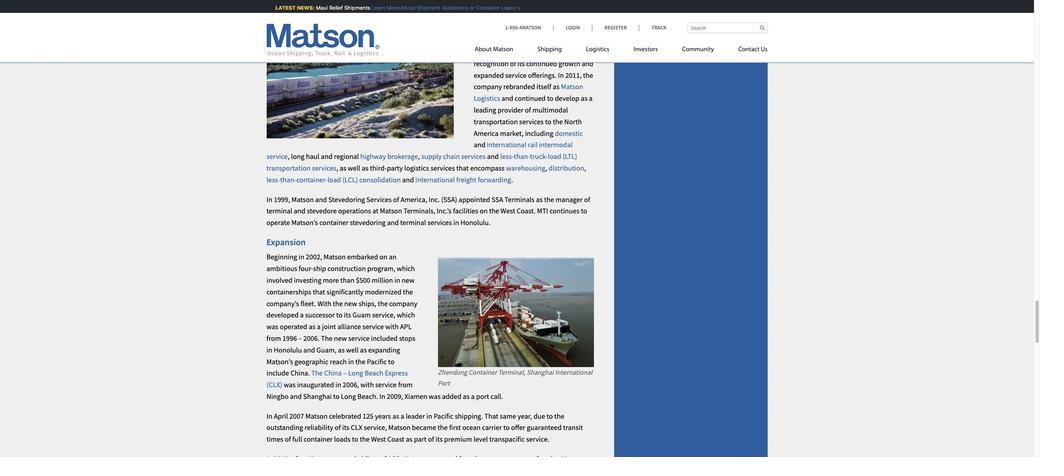 Task type: locate. For each thing, give the bounding box(es) containing it.
1 horizontal spatial than-
[[514, 152, 530, 161]]

new down alliance
[[334, 334, 347, 344]]

0 horizontal spatial load
[[328, 175, 341, 185]]

from left 1996
[[267, 334, 281, 344]]

in inside in 2003, the company was renamed matson integrated logistics in recognition of its continued growth and expanded service offerings. in 2011, the company rebranded itself as
[[558, 47, 564, 57]]

and up provider at the top of page
[[502, 94, 513, 103]]

container up the port
[[469, 369, 497, 378]]

1 vertical spatial transportation
[[267, 164, 311, 173]]

1 horizontal spatial less-
[[500, 152, 514, 161]]

0 vertical spatial less-
[[500, 152, 514, 161]]

an
[[389, 253, 397, 262]]

0 horizontal spatial west
[[371, 435, 386, 445]]

service left long
[[267, 152, 288, 161]]

0 vertical spatial well
[[348, 164, 360, 173]]

and up geographic
[[303, 346, 315, 355]]

freight
[[456, 175, 477, 185]]

matson inside in 2003, the company was renamed matson integrated logistics in recognition of its continued growth and expanded service offerings. in 2011, the company rebranded itself as
[[474, 47, 496, 57]]

0 vertical spatial on
[[480, 207, 488, 216]]

0 horizontal spatial international
[[416, 175, 455, 185]]

0 horizontal spatial from
[[267, 334, 281, 344]]

0 horizontal spatial leading
[[474, 105, 496, 115]]

0 horizontal spatial that
[[313, 288, 325, 297]]

than- up warehousing
[[514, 152, 530, 161]]

2003,
[[481, 36, 498, 45]]

china.
[[291, 369, 310, 378]]

1 vertical spatial long
[[341, 392, 356, 402]]

1 vertical spatial leading
[[474, 105, 496, 115]]

well up 'reach'
[[346, 346, 359, 355]]

pacific inside 'beginning in 2002, matson embarked on an ambitious four-ship construction program, which involved investing more than $500 million in new containerships that significantly modernized the company's fleet. with the new ships, the company developed a successor to its guam service, which was operated as a joint alliance service with apl from 1996 – 2006. the new service included stops in honolulu and guam, as well as expanding matson's geographic reach in the pacific to include china.'
[[367, 358, 387, 367]]

from
[[267, 334, 281, 344], [398, 381, 413, 390]]

0 horizontal spatial –
[[298, 334, 302, 344]]

the up mti
[[544, 195, 554, 204]]

company
[[279, 4, 308, 14], [510, 36, 539, 45], [474, 82, 502, 92], [389, 299, 417, 309]]

1 vertical spatial the
[[321, 334, 333, 344]]

as right the develop
[[581, 94, 588, 103]]

beginning
[[267, 253, 297, 262]]

recognition inside in 2003, the company was renamed matson integrated logistics in recognition of its continued growth and expanded service offerings. in 2011, the company rebranded itself as
[[474, 59, 509, 68]]

was down port in the left of the page
[[429, 392, 441, 402]]

0 vertical spatial about
[[396, 4, 410, 11]]

was inside in 2003, the company was renamed matson integrated logistics in recognition of its continued growth and expanded service offerings. in 2011, the company rebranded itself as
[[540, 36, 552, 45]]

involved
[[267, 276, 293, 285]]

in inside in 1999, matson and stevedoring services of america, inc. (ssa) appointed ssa terminals as the manager of terminal and stevedore operations at matson terminals, inc.'s facilities on the west coast. mti continues to operate matson's container stevedoring and terminal services in honolulu.
[[267, 195, 272, 204]]

1 horizontal spatial about
[[475, 46, 492, 53]]

the up imcs.
[[267, 4, 278, 14]]

a
[[589, 94, 593, 103], [300, 311, 304, 320], [317, 323, 321, 332], [471, 392, 475, 402], [401, 412, 404, 421]]

less- up 1999,
[[267, 175, 280, 185]]

track
[[652, 24, 667, 31]]

1 horizontal spatial pacific
[[434, 412, 454, 421]]

with up beach.
[[361, 381, 374, 390]]

less-than-container-load (lcl) consolidation link
[[267, 175, 401, 185]]

with
[[318, 299, 331, 309]]

as up 'reach'
[[338, 346, 345, 355]]

2 vertical spatial the
[[311, 369, 323, 378]]

in left the 2003,
[[474, 36, 480, 45]]

container
[[320, 218, 348, 228], [304, 435, 333, 445]]

load down intermodal
[[548, 152, 561, 161]]

logistics up the offerings.
[[530, 47, 557, 57]]

service inside in 2003, the company was renamed matson integrated logistics in recognition of its continued growth and expanded service offerings. in 2011, the company rebranded itself as
[[505, 71, 527, 80]]

0 vertical spatial that
[[456, 164, 469, 173]]

0 vertical spatial long
[[348, 369, 363, 378]]

0 horizontal spatial with
[[361, 381, 374, 390]]

a left the port
[[471, 392, 475, 402]]

0 vertical spatial international
[[487, 140, 527, 150]]

brokerage
[[387, 152, 418, 161]]

its up alliance
[[344, 311, 351, 320]]

load left (lcl)
[[328, 175, 341, 185]]

service up the included
[[363, 323, 384, 332]]

service, down "125"
[[364, 424, 387, 433]]

the right modernized
[[403, 288, 413, 297]]

container down stevedore
[[320, 218, 348, 228]]

$500
[[356, 276, 370, 285]]

the china – long beach express (clx) link
[[267, 369, 408, 390]]

west inside in april 2007 matson celebrated 125 years as a leader in pacific shipping. that same year, due to the outstanding reliability of its clx service, matson became the first ocean carrier to offer guaranteed transit times of full container loads to the west coast as part of its premium level transpacific service.
[[371, 435, 386, 445]]

from down express
[[398, 381, 413, 390]]

intermodal
[[539, 140, 573, 150]]

in down renamed
[[558, 47, 564, 57]]

0 vertical spatial load
[[548, 152, 561, 161]]

0 vertical spatial service,
[[372, 311, 395, 320]]

1 horizontal spatial from
[[398, 381, 413, 390]]

transportation down long
[[267, 164, 311, 173]]

of inside in 2003, the company was renamed matson integrated logistics in recognition of its continued growth and expanded service offerings. in 2011, the company rebranded itself as
[[510, 59, 516, 68]]

as left one on the left of page
[[500, 4, 506, 14]]

mti
[[537, 207, 548, 216]]

2007
[[290, 412, 304, 421]]

offerings.
[[528, 71, 557, 80]]

latest
[[270, 4, 290, 11]]

than-
[[514, 152, 530, 161], [280, 175, 297, 185]]

more
[[323, 276, 339, 285]]

0 vertical spatial which
[[397, 264, 415, 274]]

in left 2009,
[[380, 392, 385, 402]]

service, down the ships,
[[372, 311, 395, 320]]

than- inside "less-than-truck-load (ltl) transportation services"
[[514, 152, 530, 161]]

investing
[[294, 276, 322, 285]]

red and white cranes and matson ship at zhendong container terminal, shanghai international port image
[[438, 259, 594, 368]]

the inside and continued to develop as a leading provider of multimodal transportation services to the north america market, including
[[553, 117, 563, 126]]

was up the shipping
[[540, 36, 552, 45]]

stevedoring
[[350, 218, 386, 228]]

top menu navigation
[[475, 42, 768, 59]]

april
[[274, 412, 288, 421]]

guam,
[[317, 346, 337, 355]]

1 vertical spatial about
[[475, 46, 492, 53]]

international up inc.
[[416, 175, 455, 185]]

transportation inside "less-than-truck-load (ltl) transportation services"
[[267, 164, 311, 173]]

continued up the offerings.
[[526, 59, 557, 68]]

the down ssa
[[489, 207, 499, 216]]

new down the significantly
[[344, 299, 357, 309]]

1 vertical spatial load
[[328, 175, 341, 185]]

1 vertical spatial less-
[[267, 175, 280, 185]]

and down america
[[474, 140, 486, 150]]

added
[[442, 392, 462, 402]]

0 vertical spatial container
[[320, 218, 348, 228]]

continues
[[550, 207, 580, 216]]

1 vertical spatial that
[[313, 288, 325, 297]]

honolulu
[[274, 346, 302, 355]]

0 vertical spatial shanghai
[[527, 369, 554, 378]]

and up stevedore
[[315, 195, 327, 204]]

rebranded
[[503, 82, 535, 92]]

1 horizontal spatial transportation
[[474, 117, 518, 126]]

domestic and
[[474, 129, 583, 150]]

1 vertical spatial continued
[[515, 94, 546, 103]]

shanghai inside was inaugurated in 2006, with service from ningbo and shanghai to long beach. in 2009, xiamen was added as a port call.
[[303, 392, 332, 402]]

services up including
[[519, 117, 544, 126]]

0 vertical spatial terminal
[[267, 207, 292, 216]]

ocean
[[462, 424, 481, 433]]

operations
[[338, 207, 371, 216]]

recognition
[[463, 4, 498, 14], [474, 59, 509, 68]]

0 vertical spatial with
[[385, 323, 399, 332]]

1 vertical spatial with
[[361, 381, 374, 390]]

latest news: maui relief shipments learn more about shipment assistance or container loans >
[[270, 4, 516, 11]]

international
[[487, 140, 527, 150], [416, 175, 455, 185]]

integrated
[[498, 47, 529, 57]]

0 vertical spatial pacific
[[367, 358, 387, 367]]

1 vertical spatial container
[[304, 435, 333, 445]]

0 vertical spatial leading
[[565, 4, 588, 14]]

1 vertical spatial recognition
[[474, 59, 509, 68]]

imcs.
[[267, 16, 283, 25]]

beginning in 2002, matson embarked on an ambitious four-ship construction program, which involved investing more than $500 million in new containerships that significantly modernized the company's fleet. with the new ships, the company developed a successor to its guam service, which was operated as a joint alliance service with apl from 1996 – 2006. the new service included stops in honolulu and guam, as well as expanding matson's geographic reach in the pacific to include china.
[[267, 253, 417, 378]]

1 vertical spatial west
[[371, 435, 386, 445]]

1 horizontal spatial leading
[[565, 4, 588, 14]]

embarked
[[347, 253, 378, 262]]

west left coast at the bottom left
[[371, 435, 386, 445]]

itself
[[537, 82, 552, 92]]

1 vertical spatial on
[[380, 253, 388, 262]]

truck-
[[530, 152, 548, 161]]

125
[[363, 412, 374, 421]]

ssa
[[492, 195, 503, 204]]

haul
[[306, 152, 320, 161]]

the up guam,
[[321, 334, 333, 344]]

the left nation's
[[528, 4, 538, 14]]

1 vertical spatial service,
[[364, 424, 387, 433]]

1 horizontal spatial international
[[487, 140, 527, 150]]

services up encompass
[[461, 152, 486, 161]]

from inside was inaugurated in 2006, with service from ningbo and shanghai to long beach. in 2009, xiamen was added as a port call.
[[398, 381, 413, 390]]

service up 2009,
[[375, 381, 397, 390]]

program,
[[367, 264, 395, 274]]

0 vertical spatial matson's
[[291, 218, 318, 228]]

1-
[[505, 24, 510, 31]]

logistics inside 'top menu' "navigation"
[[586, 46, 610, 53]]

– right 1996
[[298, 334, 302, 344]]

long up 2006,
[[348, 369, 363, 378]]

contact us link
[[726, 42, 768, 59]]

logistics down expanded
[[474, 94, 500, 103]]

(ltl)
[[563, 152, 577, 161]]

of right provider at the top of page
[[525, 105, 531, 115]]

login
[[566, 24, 580, 31]]

distribution link
[[549, 164, 584, 173]]

leading inside the company grew steadily through the '90s and gained industry recognition as one of the nation's leading imcs.
[[565, 4, 588, 14]]

load inside ', as well as third-party logistics services that encompass warehousing , distribution , less-than-container-load (lcl) consolidation and international freight forwarding .'
[[328, 175, 341, 185]]

0 vertical spatial from
[[267, 334, 281, 344]]

xiamen
[[405, 392, 427, 402]]

the up inaugurated
[[311, 369, 323, 378]]

in left 2006,
[[336, 381, 341, 390]]

in left the honolulu
[[267, 346, 272, 355]]

include
[[267, 369, 289, 378]]

and right stevedoring
[[387, 218, 399, 228]]

years
[[375, 412, 391, 421]]

to inside in 1999, matson and stevedoring services of america, inc. (ssa) appointed ssa terminals as the manager of terminal and stevedore operations at matson terminals, inc.'s facilities on the west coast. mti continues to operate matson's container stevedoring and terminal services in honolulu.
[[581, 207, 587, 216]]

inc.
[[429, 195, 440, 204]]

less- inside "less-than-truck-load (ltl) transportation services"
[[500, 152, 514, 161]]

1 vertical spatial which
[[397, 311, 415, 320]]

celebrated
[[329, 412, 361, 421]]

1 horizontal spatial terminal
[[400, 218, 426, 228]]

its inside in 2003, the company was renamed matson integrated logistics in recognition of its continued growth and expanded service offerings. in 2011, the company rebranded itself as
[[518, 59, 525, 68]]

recognition inside the company grew steadily through the '90s and gained industry recognition as one of the nation's leading imcs.
[[463, 4, 498, 14]]

1 horizontal spatial with
[[385, 323, 399, 332]]

was inaugurated in 2006, with service from ningbo and shanghai to long beach. in 2009, xiamen was added as a port call.
[[267, 381, 503, 402]]

guaranteed
[[527, 424, 562, 433]]

international inside 'international rail intermodal service'
[[487, 140, 527, 150]]

and inside domestic and
[[474, 140, 486, 150]]

logistics inside in 2003, the company was renamed matson integrated logistics in recognition of its continued growth and expanded service offerings. in 2011, the company rebranded itself as
[[530, 47, 557, 57]]

and right haul
[[321, 152, 333, 161]]

None search field
[[687, 23, 768, 33]]

the inside the company grew steadily through the '90s and gained industry recognition as one of the nation's leading imcs.
[[267, 4, 278, 14]]

0 vertical spatial the
[[267, 4, 278, 14]]

leading up login
[[565, 4, 588, 14]]

–
[[298, 334, 302, 344], [343, 369, 347, 378]]

the down multimodal
[[553, 117, 563, 126]]

west inside in 1999, matson and stevedoring services of america, inc. (ssa) appointed ssa terminals as the manager of terminal and stevedore operations at matson terminals, inc.'s facilities on the west coast. mti continues to operate matson's container stevedoring and terminal services in honolulu.
[[501, 207, 515, 216]]

0 vertical spatial new
[[402, 276, 415, 285]]

in up became
[[427, 412, 432, 421]]

2011,
[[566, 71, 582, 80]]

1 vertical spatial pacific
[[434, 412, 454, 421]]

service, inside in april 2007 matson celebrated 125 years as a leader in pacific shipping. that same year, due to the outstanding reliability of its clx service, matson became the first ocean carrier to offer guaranteed transit times of full container loads to the west coast as part of its premium level transpacific service.
[[364, 424, 387, 433]]

matson's down stevedore
[[291, 218, 318, 228]]

in down 'facilities'
[[453, 218, 459, 228]]

1 horizontal spatial that
[[456, 164, 469, 173]]

recognition for of
[[474, 59, 509, 68]]

premium
[[444, 435, 472, 445]]

2006.
[[303, 334, 320, 344]]

grew
[[309, 4, 324, 14]]

2 which from the top
[[397, 311, 415, 320]]

1 vertical spatial international
[[416, 175, 455, 185]]

as inside and continued to develop as a leading provider of multimodal transportation services to the north america market, including
[[581, 94, 588, 103]]

0 vertical spatial recognition
[[463, 4, 498, 14]]

from inside 'beginning in 2002, matson embarked on an ambitious four-ship construction program, which involved investing more than $500 million in new containerships that significantly modernized the company's fleet. with the new ships, the company developed a successor to its guam service, which was operated as a joint alliance service with apl from 1996 – 2006. the new service included stops in honolulu and guam, as well as expanding matson's geographic reach in the pacific to include china.'
[[267, 334, 281, 344]]

0 vertical spatial than-
[[514, 152, 530, 161]]

recognition up expanded
[[474, 59, 509, 68]]

supply
[[421, 152, 442, 161]]

0 horizontal spatial than-
[[280, 175, 297, 185]]

2 horizontal spatial logistics
[[586, 46, 610, 53]]

1 vertical spatial than-
[[280, 175, 297, 185]]

develop
[[555, 94, 580, 103]]

the down 1-
[[499, 36, 509, 45]]

1 horizontal spatial –
[[343, 369, 347, 378]]

1 vertical spatial shanghai
[[303, 392, 332, 402]]

0 horizontal spatial less-
[[267, 175, 280, 185]]

pacific
[[367, 358, 387, 367], [434, 412, 454, 421]]

the for company
[[267, 4, 278, 14]]

container down reliability
[[304, 435, 333, 445]]

a down the fleet.
[[300, 311, 304, 320]]

1 vertical spatial from
[[398, 381, 413, 390]]

services inside "less-than-truck-load (ltl) transportation services"
[[312, 164, 336, 173]]

to up alliance
[[336, 311, 343, 320]]

4matson
[[519, 24, 541, 31]]

in inside in april 2007 matson celebrated 125 years as a leader in pacific shipping. that same year, due to the outstanding reliability of its clx service, matson became the first ocean carrier to offer guaranteed transit times of full container loads to the west coast as part of its premium level transpacific service.
[[267, 412, 272, 421]]

services down inc.'s on the top left of the page
[[428, 218, 452, 228]]

the china – long beach express (clx)
[[267, 369, 408, 390]]

well inside ', as well as third-party logistics services that encompass warehousing , distribution , less-than-container-load (lcl) consolidation and international freight forwarding .'
[[348, 164, 360, 173]]

company down modernized
[[389, 299, 417, 309]]

container inside in april 2007 matson celebrated 125 years as a leader in pacific shipping. that same year, due to the outstanding reliability of its clx service, matson became the first ocean carrier to offer guaranteed transit times of full container loads to the west coast as part of its premium level transpacific service.
[[304, 435, 333, 445]]

1 horizontal spatial shanghai
[[527, 369, 554, 378]]

1 vertical spatial container
[[469, 369, 497, 378]]

the inside 'beginning in 2002, matson embarked on an ambitious four-ship construction program, which involved investing more than $500 million in new containerships that significantly modernized the company's fleet. with the new ships, the company developed a successor to its guam service, which was operated as a joint alliance service with apl from 1996 – 2006. the new service included stops in honolulu and guam, as well as expanding matson's geographic reach in the pacific to include china.'
[[321, 334, 333, 344]]

included
[[371, 334, 398, 344]]

0 vertical spatial transportation
[[474, 117, 518, 126]]

1 horizontal spatial load
[[548, 152, 561, 161]]

shanghai inside the zhendong container terminal, shanghai international port
[[527, 369, 554, 378]]

and right "'90s"
[[401, 4, 413, 14]]

matson inside matson logistics
[[561, 82, 583, 92]]

which right program,
[[397, 264, 415, 274]]

stevedore
[[307, 207, 337, 216]]

the inside the china – long beach express (clx)
[[311, 369, 323, 378]]

less- inside ', as well as third-party logistics services that encompass warehousing , distribution , less-than-container-load (lcl) consolidation and international freight forwarding .'
[[267, 175, 280, 185]]

(lcl)
[[343, 175, 358, 185]]

matson's inside 'beginning in 2002, matson embarked on an ambitious four-ship construction program, which involved investing more than $500 million in new containerships that significantly modernized the company's fleet. with the new ships, the company developed a successor to its guam service, which was operated as a joint alliance service with apl from 1996 – 2006. the new service included stops in honolulu and guam, as well as expanding matson's geographic reach in the pacific to include china.'
[[267, 358, 293, 367]]

and down logistics
[[402, 175, 414, 185]]

1 horizontal spatial logistics
[[530, 47, 557, 57]]

in inside in april 2007 matson celebrated 125 years as a leader in pacific shipping. that same year, due to the outstanding reliability of its clx service, matson became the first ocean carrier to offer guaranteed transit times of full container loads to the west coast as part of its premium level transpacific service.
[[427, 412, 432, 421]]

0 vertical spatial –
[[298, 334, 302, 344]]

the up beach
[[356, 358, 366, 367]]

in for in 1999, matson and stevedoring services of america, inc. (ssa) appointed ssa terminals as the manager of terminal and stevedore operations at matson terminals, inc.'s facilities on the west coast. mti continues to operate matson's container stevedoring and terminal services in honolulu.
[[267, 195, 272, 204]]

as
[[500, 4, 506, 14], [553, 82, 560, 92], [581, 94, 588, 103], [340, 164, 346, 173], [362, 164, 369, 173], [536, 195, 543, 204], [309, 323, 316, 332], [338, 346, 345, 355], [360, 346, 367, 355], [463, 392, 470, 402], [393, 412, 399, 421], [406, 435, 413, 445]]

as right itself
[[553, 82, 560, 92]]

and inside was inaugurated in 2006, with service from ningbo and shanghai to long beach. in 2009, xiamen was added as a port call.
[[290, 392, 302, 402]]

zhendong container terminal, shanghai international port
[[438, 369, 593, 389]]

a right the develop
[[589, 94, 593, 103]]

that up the international freight forwarding link
[[456, 164, 469, 173]]

to down the china – long beach express (clx)
[[333, 392, 340, 402]]

0 horizontal spatial shanghai
[[303, 392, 332, 402]]

1 horizontal spatial west
[[501, 207, 515, 216]]

as up 2006. on the left bottom
[[309, 323, 316, 332]]

as inside the company grew steadily through the '90s and gained industry recognition as one of the nation's leading imcs.
[[500, 4, 506, 14]]

with up the included
[[385, 323, 399, 332]]

to down manager
[[581, 207, 587, 216]]

2006,
[[343, 381, 359, 390]]

on left an at the bottom left of the page
[[380, 253, 388, 262]]

blue matson logo with ocean, shipping, truck, rail and logistics written beneath it. image
[[267, 24, 380, 57]]

services inside in 1999, matson and stevedoring services of america, inc. (ssa) appointed ssa terminals as the manager of terminal and stevedore operations at matson terminals, inc.'s facilities on the west coast. mti continues to operate matson's container stevedoring and terminal services in honolulu.
[[428, 218, 452, 228]]

and
[[401, 4, 413, 14], [582, 59, 594, 68], [502, 94, 513, 103], [474, 140, 486, 150], [321, 152, 333, 161], [487, 152, 499, 161], [402, 175, 414, 185], [315, 195, 327, 204], [294, 207, 306, 216], [387, 218, 399, 228], [303, 346, 315, 355], [290, 392, 302, 402]]

0 horizontal spatial pacific
[[367, 358, 387, 367]]

the for china
[[311, 369, 323, 378]]

0 horizontal spatial logistics
[[474, 94, 500, 103]]

container inside in 1999, matson and stevedoring services of america, inc. (ssa) appointed ssa terminals as the manager of terminal and stevedore operations at matson terminals, inc.'s facilities on the west coast. mti continues to operate matson's container stevedoring and terminal services in honolulu.
[[320, 218, 348, 228]]

due
[[534, 412, 545, 421]]

1 horizontal spatial on
[[480, 207, 488, 216]]

1-800-4matson
[[505, 24, 541, 31]]

new
[[402, 276, 415, 285], [344, 299, 357, 309], [334, 334, 347, 344]]

stops
[[399, 334, 416, 344]]

relief
[[324, 4, 338, 11]]

0 horizontal spatial on
[[380, 253, 388, 262]]

the
[[376, 4, 386, 14], [528, 4, 538, 14], [499, 36, 509, 45], [583, 71, 593, 80], [553, 117, 563, 126], [544, 195, 554, 204], [489, 207, 499, 216], [403, 288, 413, 297], [333, 299, 343, 309], [378, 299, 388, 309], [356, 358, 366, 367], [555, 412, 565, 421], [438, 424, 448, 433], [360, 435, 370, 445]]

was down developed
[[267, 323, 278, 332]]

or
[[464, 4, 470, 11]]

1 vertical spatial terminal
[[400, 218, 426, 228]]

as right added
[[463, 392, 470, 402]]

in 2003, the company was renamed matson integrated logistics in recognition of its continued growth and expanded service offerings. in 2011, the company rebranded itself as
[[474, 36, 594, 92]]

international rail intermodal service
[[267, 140, 573, 161]]

1 vertical spatial well
[[346, 346, 359, 355]]

fleet.
[[301, 299, 316, 309]]

of right ">"
[[521, 4, 527, 14]]

0 vertical spatial continued
[[526, 59, 557, 68]]

0 vertical spatial west
[[501, 207, 515, 216]]

0 vertical spatial container
[[471, 4, 495, 11]]

0 horizontal spatial transportation
[[267, 164, 311, 173]]

1 vertical spatial matson's
[[267, 358, 293, 367]]

1 vertical spatial –
[[343, 369, 347, 378]]



Task type: describe. For each thing, give the bounding box(es) containing it.
than- inside ', as well as third-party logistics services that encompass warehousing , distribution , less-than-container-load (lcl) consolidation and international freight forwarding .'
[[280, 175, 297, 185]]

in inside was inaugurated in 2006, with service from ningbo and shanghai to long beach. in 2009, xiamen was added as a port call.
[[380, 392, 385, 402]]

beach.
[[358, 392, 378, 402]]

clx
[[351, 424, 362, 433]]

of left full at bottom left
[[285, 435, 291, 445]]

honolulu.
[[461, 218, 491, 228]]

carrier
[[482, 424, 502, 433]]

as inside in 2003, the company was renamed matson integrated logistics in recognition of its continued growth and expanded service offerings. in 2011, the company rebranded itself as
[[553, 82, 560, 92]]

shipment
[[412, 4, 435, 11]]

and inside in 2003, the company was renamed matson integrated logistics in recognition of its continued growth and expanded service offerings. in 2011, the company rebranded itself as
[[582, 59, 594, 68]]

transpacific
[[489, 435, 525, 445]]

news:
[[292, 4, 310, 11]]

america
[[474, 129, 499, 138]]

its left "clx" on the bottom of the page
[[342, 424, 350, 433]]

to up the transpacific
[[504, 424, 510, 433]]

transportation inside and continued to develop as a leading provider of multimodal transportation services to the north america market, including
[[474, 117, 518, 126]]

international rail intermodal service link
[[267, 140, 573, 161]]

to inside was inaugurated in 2006, with service from ningbo and shanghai to long beach. in 2009, xiamen was added as a port call.
[[333, 392, 340, 402]]

provider
[[498, 105, 524, 115]]

logistics
[[404, 164, 429, 173]]

successor
[[305, 311, 335, 320]]

reach
[[330, 358, 347, 367]]

as down regional
[[340, 164, 346, 173]]

service inside was inaugurated in 2006, with service from ningbo and shanghai to long beach. in 2009, xiamen was added as a port call.
[[375, 381, 397, 390]]

containerships
[[267, 288, 311, 297]]

international inside ', as well as third-party logistics services that encompass warehousing , distribution , less-than-container-load (lcl) consolidation and international freight forwarding .'
[[416, 175, 455, 185]]

joint
[[322, 323, 336, 332]]

significantly
[[327, 288, 364, 297]]

of inside the company grew steadily through the '90s and gained industry recognition as one of the nation's leading imcs.
[[521, 4, 527, 14]]

through
[[350, 4, 375, 14]]

1 vertical spatial new
[[344, 299, 357, 309]]

search image
[[760, 25, 765, 30]]

north
[[565, 117, 582, 126]]

service down alliance
[[348, 334, 370, 344]]

geographic
[[295, 358, 329, 367]]

1999,
[[274, 195, 290, 204]]

as inside in 1999, matson and stevedoring services of america, inc. (ssa) appointed ssa terminals as the manager of terminal and stevedore operations at matson terminals, inc.'s facilities on the west coast. mti continues to operate matson's container stevedoring and terminal services in honolulu.
[[536, 195, 543, 204]]

community link
[[670, 42, 726, 59]]

container inside the zhendong container terminal, shanghai international port
[[469, 369, 497, 378]]

to right due
[[547, 412, 553, 421]]

1996
[[283, 334, 297, 344]]

in inside in 1999, matson and stevedoring services of america, inc. (ssa) appointed ssa terminals as the manager of terminal and stevedore operations at matson terminals, inc.'s facilities on the west coast. mti continues to operate matson's container stevedoring and terminal services in honolulu.
[[453, 218, 459, 228]]

in right million
[[395, 276, 400, 285]]

in inside was inaugurated in 2006, with service from ningbo and shanghai to long beach. in 2009, xiamen was added as a port call.
[[336, 381, 341, 390]]

four-
[[299, 264, 313, 274]]

was right (clx)
[[284, 381, 296, 390]]

'90s
[[388, 4, 400, 14]]

as inside was inaugurated in 2006, with service from ningbo and shanghai to long beach. in 2009, xiamen was added as a port call.
[[463, 392, 470, 402]]

appointed
[[459, 195, 490, 204]]

distribution
[[549, 164, 584, 173]]

consolidation
[[359, 175, 401, 185]]

same
[[500, 412, 516, 421]]

in right 'reach'
[[348, 358, 354, 367]]

long inside the china – long beach express (clx)
[[348, 369, 363, 378]]

in up four-
[[299, 253, 304, 262]]

manager
[[556, 195, 583, 204]]

long inside was inaugurated in 2006, with service from ningbo and shanghai to long beach. in 2009, xiamen was added as a port call.
[[341, 392, 356, 402]]

1 which from the top
[[397, 264, 415, 274]]

first
[[449, 424, 461, 433]]

was inside 'beginning in 2002, matson embarked on an ambitious four-ship construction program, which involved investing more than $500 million in new containerships that significantly modernized the company's fleet. with the new ships, the company developed a successor to its guam service, which was operated as a joint alliance service with apl from 1996 – 2006. the new service included stops in honolulu and guam, as well as expanding matson's geographic reach in the pacific to include china.'
[[267, 323, 278, 332]]

and inside 'beginning in 2002, matson embarked on an ambitious four-ship construction program, which involved investing more than $500 million in new containerships that significantly modernized the company's fleet. with the new ships, the company developed a successor to its guam service, which was operated as a joint alliance service with apl from 1996 – 2006. the new service included stops in honolulu and guam, as well as expanding matson's geographic reach in the pacific to include china.'
[[303, 346, 315, 355]]

and inside ', as well as third-party logistics services that encompass warehousing , distribution , less-than-container-load (lcl) consolidation and international freight forwarding .'
[[402, 175, 414, 185]]

the company grew steadily through the '90s and gained industry recognition as one of the nation's leading imcs.
[[267, 4, 588, 25]]

of inside and continued to develop as a leading provider of multimodal transportation services to the north america market, including
[[525, 105, 531, 115]]

logistics inside matson logistics
[[474, 94, 500, 103]]

outstanding
[[267, 424, 303, 433]]

expansion
[[267, 237, 306, 248]]

pacific inside in april 2007 matson celebrated 125 years as a leader in pacific shipping. that same year, due to the outstanding reliability of its clx service, matson became the first ocean carrier to offer guaranteed transit times of full container loads to the west coast as part of its premium level transpacific service.
[[434, 412, 454, 421]]

reliability
[[305, 424, 333, 433]]

growth
[[559, 59, 580, 68]]

company down expanded
[[474, 82, 502, 92]]

about inside 'top menu' "navigation"
[[475, 46, 492, 53]]

company down 1-800-4matson on the top of page
[[510, 36, 539, 45]]

steadily
[[326, 4, 349, 14]]

offer
[[511, 424, 525, 433]]

as left third-
[[362, 164, 369, 173]]

services inside ', as well as third-party logistics services that encompass warehousing , distribution , less-than-container-load (lcl) consolidation and international freight forwarding .'
[[431, 164, 455, 173]]

to down "clx" on the bottom of the page
[[352, 435, 358, 445]]

in for in 2003, the company was renamed matson integrated logistics in recognition of its continued growth and expanded service offerings. in 2011, the company rebranded itself as
[[474, 36, 480, 45]]

on inside in 1999, matson and stevedoring services of america, inc. (ssa) appointed ssa terminals as the manager of terminal and stevedore operations at matson terminals, inc.'s facilities on the west coast. mti continues to operate matson's container stevedoring and terminal services in honolulu.
[[480, 207, 488, 216]]

leading inside and continued to develop as a leading provider of multimodal transportation services to the north america market, including
[[474, 105, 496, 115]]

that inside ', as well as third-party logistics services that encompass warehousing , distribution , less-than-container-load (lcl) consolidation and international freight forwarding .'
[[456, 164, 469, 173]]

and left stevedore
[[294, 207, 306, 216]]

alliance
[[338, 323, 361, 332]]

a inside and continued to develop as a leading provider of multimodal transportation services to the north america market, including
[[589, 94, 593, 103]]

terminal,
[[498, 369, 525, 378]]

company inside 'beginning in 2002, matson embarked on an ambitious four-ship construction program, which involved investing more than $500 million in new containerships that significantly modernized the company's fleet. with the new ships, the company developed a successor to its guam service, which was operated as a joint alliance service with apl from 1996 – 2006. the new service included stops in honolulu and guam, as well as expanding matson's geographic reach in the pacific to include china.'
[[389, 299, 417, 309]]

modernized
[[365, 288, 402, 297]]

, long haul and regional highway brokerage , supply chain services and
[[288, 152, 500, 161]]

with inside 'beginning in 2002, matson embarked on an ambitious four-ship construction program, which involved investing more than $500 million in new containerships that significantly modernized the company's fleet. with the new ships, the company developed a successor to its guam service, which was operated as a joint alliance service with apl from 1996 – 2006. the new service included stops in honolulu and guam, as well as expanding matson's geographic reach in the pacific to include china.'
[[385, 323, 399, 332]]

developed
[[267, 311, 299, 320]]

the right 2011, in the right top of the page
[[583, 71, 593, 80]]

company's
[[267, 299, 299, 309]]

Search search field
[[687, 23, 768, 33]]

container-
[[297, 175, 328, 185]]

that inside 'beginning in 2002, matson embarked on an ambitious four-ship construction program, which involved investing more than $500 million in new containerships that significantly modernized the company's fleet. with the new ships, the company developed a successor to its guam service, which was operated as a joint alliance service with apl from 1996 – 2006. the new service included stops in honolulu and guam, as well as expanding matson's geographic reach in the pacific to include china.'
[[313, 288, 325, 297]]

– inside 'beginning in 2002, matson embarked on an ambitious four-ship construction program, which involved investing more than $500 million in new containerships that significantly modernized the company's fleet. with the new ships, the company developed a successor to its guam service, which was operated as a joint alliance service with apl from 1996 – 2006. the new service included stops in honolulu and guam, as well as expanding matson's geographic reach in the pacific to include china.'
[[298, 334, 302, 344]]

register link
[[592, 24, 639, 31]]

ship
[[313, 264, 326, 274]]

a left joint
[[317, 323, 321, 332]]

as left "part"
[[406, 435, 413, 445]]

terminals
[[505, 195, 535, 204]]

matson's inside in 1999, matson and stevedoring services of america, inc. (ssa) appointed ssa terminals as the manager of terminal and stevedore operations at matson terminals, inc.'s facilities on the west coast. mti continues to operate matson's container stevedoring and terminal services in honolulu.
[[291, 218, 318, 228]]

matson inside 'beginning in 2002, matson embarked on an ambitious four-ship construction program, which involved investing more than $500 million in new containerships that significantly modernized the company's fleet. with the new ships, the company developed a successor to its guam service, which was operated as a joint alliance service with apl from 1996 – 2006. the new service included stops in honolulu and guam, as well as expanding matson's geographic reach in the pacific to include china.'
[[324, 253, 346, 262]]

loans
[[496, 4, 511, 11]]

china
[[324, 369, 342, 378]]

the left first
[[438, 424, 448, 433]]

its inside 'beginning in 2002, matson embarked on an ambitious four-ship construction program, which involved investing more than $500 million in new containerships that significantly modernized the company's fleet. with the new ships, the company developed a successor to its guam service, which was operated as a joint alliance service with apl from 1996 – 2006. the new service included stops in honolulu and guam, as well as expanding matson's geographic reach in the pacific to include china.'
[[344, 311, 351, 320]]

the left "'90s"
[[376, 4, 386, 14]]

of up loads
[[335, 424, 341, 433]]

matson inside 'top menu' "navigation"
[[493, 46, 513, 53]]

company inside the company grew steadily through the '90s and gained industry recognition as one of the nation's leading imcs.
[[279, 4, 308, 14]]

1-800-4matson link
[[505, 24, 553, 31]]

as left "expanding"
[[360, 346, 367, 355]]

service inside 'international rail intermodal service'
[[267, 152, 288, 161]]

2009,
[[387, 392, 403, 402]]

and up encompass
[[487, 152, 499, 161]]

services
[[367, 195, 392, 204]]

on inside 'beginning in 2002, matson embarked on an ambitious four-ship construction program, which involved investing more than $500 million in new containerships that significantly modernized the company's fleet. with the new ships, the company developed a successor to its guam service, which was operated as a joint alliance service with apl from 1996 – 2006. the new service included stops in honolulu and guam, as well as expanding matson's geographic reach in the pacific to include china.'
[[380, 253, 388, 262]]

matson logistics link
[[474, 82, 583, 103]]

load inside "less-than-truck-load (ltl) transportation services"
[[548, 152, 561, 161]]

and inside the company grew steadily through the '90s and gained industry recognition as one of the nation's leading imcs.
[[401, 4, 413, 14]]

recognition for as
[[463, 4, 498, 14]]

the down "clx" on the bottom of the page
[[360, 435, 370, 445]]

year,
[[518, 412, 532, 421]]

assistance
[[437, 4, 463, 11]]

in left 2011, in the right top of the page
[[558, 71, 564, 80]]

a inside in april 2007 matson celebrated 125 years as a leader in pacific shipping. that same year, due to the outstanding reliability of its clx service, matson became the first ocean carrier to offer guaranteed transit times of full container loads to the west coast as part of its premium level transpacific service.
[[401, 412, 404, 421]]

loads
[[334, 435, 351, 445]]

international freight forwarding link
[[416, 175, 511, 185]]

register
[[605, 24, 627, 31]]

of right services
[[393, 195, 399, 204]]

services inside and continued to develop as a leading provider of multimodal transportation services to the north america market, including
[[519, 117, 544, 126]]

including
[[525, 129, 554, 138]]

stevedoring
[[328, 195, 365, 204]]

of right "part"
[[428, 435, 434, 445]]

login link
[[553, 24, 592, 31]]

supply chain services link
[[421, 152, 486, 161]]

0 horizontal spatial about
[[396, 4, 410, 11]]

to up express
[[388, 358, 395, 367]]

the up "transit" on the bottom of page
[[555, 412, 565, 421]]

its right "part"
[[436, 435, 443, 445]]

service, inside 'beginning in 2002, matson embarked on an ambitious four-ship construction program, which involved investing more than $500 million in new containerships that significantly modernized the company's fleet. with the new ships, the company developed a successor to its guam service, which was operated as a joint alliance service with apl from 1996 – 2006. the new service included stops in honolulu and guam, as well as expanding matson's geographic reach in the pacific to include china.'
[[372, 311, 395, 320]]

of right manager
[[584, 195, 590, 204]]

to up multimodal
[[547, 94, 554, 103]]

facilities
[[453, 207, 478, 216]]

ambitious
[[267, 264, 297, 274]]

in 1999, matson and stevedoring services of america, inc. (ssa) appointed ssa terminals as the manager of terminal and stevedore operations at matson terminals, inc.'s facilities on the west coast. mti continues to operate matson's container stevedoring and terminal services in honolulu.
[[267, 195, 590, 228]]

as right years
[[393, 412, 399, 421]]

– inside the china – long beach express (clx)
[[343, 369, 347, 378]]

america,
[[401, 195, 427, 204]]

international
[[555, 369, 593, 378]]

less-than-truck-load (ltl) transportation services
[[267, 152, 577, 173]]

renamed
[[553, 36, 581, 45]]

the right with
[[333, 299, 343, 309]]

0 horizontal spatial terminal
[[267, 207, 292, 216]]

coast.
[[517, 207, 536, 216]]

to down multimodal
[[545, 117, 552, 126]]

a inside was inaugurated in 2006, with service from ningbo and shanghai to long beach. in 2009, xiamen was added as a port call.
[[471, 392, 475, 402]]

learn
[[367, 4, 380, 11]]

warehousing link
[[506, 164, 545, 173]]

continued inside and continued to develop as a leading provider of multimodal transportation services to the north america market, including
[[515, 94, 546, 103]]

at
[[373, 207, 379, 216]]

than
[[340, 276, 355, 285]]

continued inside in 2003, the company was renamed matson integrated logistics in recognition of its continued growth and expanded service offerings. in 2011, the company rebranded itself as
[[526, 59, 557, 68]]

with inside was inaugurated in 2006, with service from ningbo and shanghai to long beach. in 2009, xiamen was added as a port call.
[[361, 381, 374, 390]]

in for in april 2007 matson celebrated 125 years as a leader in pacific shipping. that same year, due to the outstanding reliability of its clx service, matson became the first ocean carrier to offer guaranteed transit times of full container loads to the west coast as part of its premium level transpacific service.
[[267, 412, 272, 421]]

2 vertical spatial new
[[334, 334, 347, 344]]

shipping link
[[526, 42, 574, 59]]

well inside 'beginning in 2002, matson embarked on an ambitious four-ship construction program, which involved investing more than $500 million in new containerships that significantly modernized the company's fleet. with the new ships, the company developed a successor to its guam service, which was operated as a joint alliance service with apl from 1996 – 2006. the new service included stops in honolulu and guam, as well as expanding matson's geographic reach in the pacific to include china.'
[[346, 346, 359, 355]]

, as well as third-party logistics services that encompass warehousing , distribution , less-than-container-load (lcl) consolidation and international freight forwarding .
[[267, 164, 586, 185]]

the down modernized
[[378, 299, 388, 309]]

and inside and continued to develop as a leading provider of multimodal transportation services to the north america market, including
[[502, 94, 513, 103]]

shipments
[[339, 4, 365, 11]]



Task type: vqa. For each thing, say whether or not it's contained in the screenshot.
125
yes



